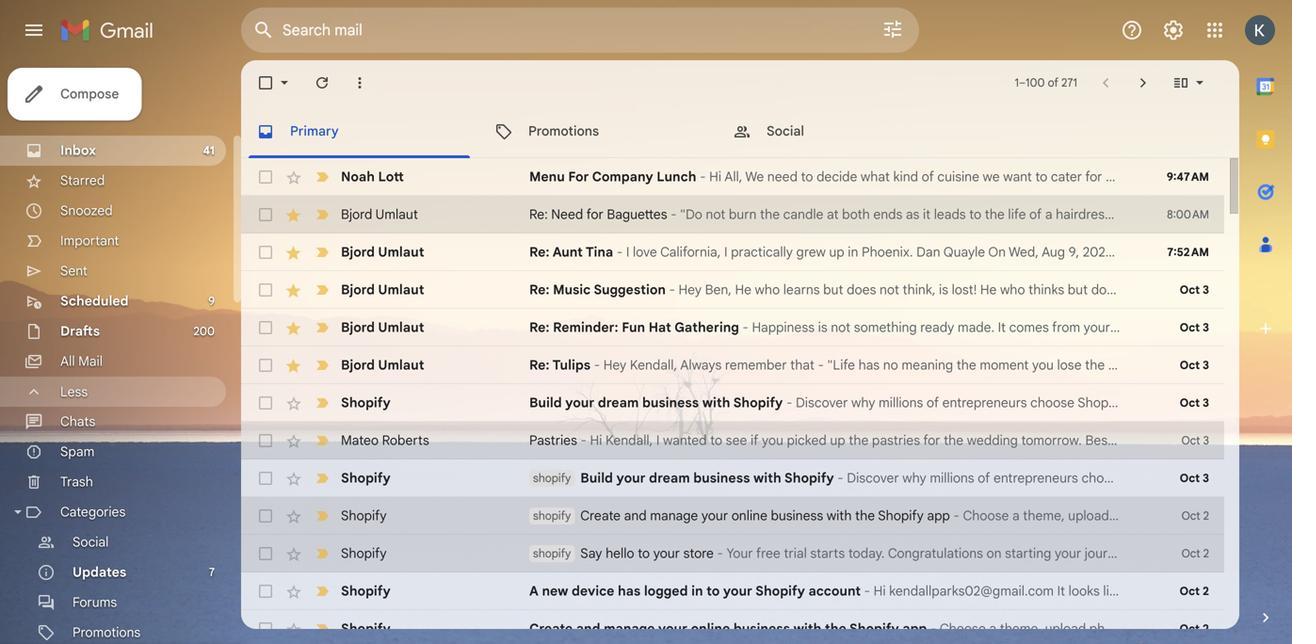Task type: describe. For each thing, give the bounding box(es) containing it.
practically
[[731, 244, 793, 261]]

13 row from the top
[[241, 611, 1225, 645]]

1 vertical spatial manage
[[604, 621, 655, 638]]

refresh image
[[313, 74, 332, 92]]

re: tulips -
[[530, 357, 604, 374]]

6 3 from the top
[[1204, 472, 1210, 486]]

2 horizontal spatial i
[[725, 244, 728, 261]]

1 2 from the top
[[1204, 509, 1210, 524]]

to down the store
[[707, 583, 720, 600]]

promotions tab
[[480, 106, 717, 158]]

- left discover
[[787, 395, 793, 411]]

with right journey
[[1133, 546, 1159, 562]]

say
[[581, 546, 603, 562]]

0 vertical spatial for
[[587, 206, 604, 223]]

phoenix.
[[862, 244, 914, 261]]

bjord umlaut for re: tulips
[[341, 357, 425, 374]]

- up hat
[[670, 282, 676, 298]]

quayle
[[944, 244, 986, 261]]

oct 2 for 3rd row from the bottom
[[1182, 547, 1210, 561]]

spam
[[60, 444, 95, 460]]

i for love
[[627, 244, 630, 261]]

aunt
[[553, 244, 583, 261]]

congratulations
[[889, 546, 984, 562]]

wanted
[[663, 433, 707, 449]]

bjord umlaut for re: aunt tina
[[341, 244, 425, 261]]

2023
[[1083, 244, 1113, 261]]

shopify for create
[[533, 509, 571, 524]]

2 2 from the top
[[1204, 547, 1210, 561]]

shopify build your dream business with shopify -
[[533, 470, 848, 487]]

9,
[[1069, 244, 1080, 261]]

1 vertical spatial for
[[924, 433, 941, 449]]

- right baguettes
[[671, 206, 677, 223]]

of
[[927, 395, 940, 411]]

the down account
[[825, 621, 847, 638]]

bjord for re: need for baguettes -
[[341, 206, 373, 223]]

- right account
[[865, 583, 871, 600]]

advanced search options image
[[875, 10, 912, 48]]

business down a new device has logged in to your shopify account -
[[734, 621, 791, 638]]

with down you
[[754, 470, 782, 487]]

0 horizontal spatial build
[[530, 395, 562, 411]]

spam link
[[60, 444, 95, 460]]

hi
[[590, 433, 603, 449]]

umlaut for re: music suggestion
[[378, 282, 425, 298]]

reminder:
[[553, 319, 619, 336]]

tulips
[[553, 357, 591, 374]]

- down "congratulations"
[[931, 621, 937, 638]]

4 2 from the top
[[1203, 622, 1210, 637]]

noah lott
[[341, 169, 404, 185]]

- right gathering
[[743, 319, 749, 336]]

row containing mateo roberts
[[241, 422, 1225, 460]]

re: for re: aunt tina - i love california, i practically grew up in phoenix. dan quayle on wed, aug 9, 2023 at 1:17 pm brad klo <klobrad84
[[530, 244, 550, 261]]

dan
[[917, 244, 941, 261]]

promotions inside promotions tab
[[529, 123, 599, 139]]

2 mateo from the left
[[1120, 433, 1158, 449]]

with down account
[[794, 621, 822, 638]]

your
[[727, 546, 754, 562]]

social link
[[73, 534, 109, 551]]

you
[[762, 433, 784, 449]]

1 vertical spatial up
[[831, 433, 846, 449]]

pastries
[[873, 433, 921, 449]]

discover
[[796, 395, 849, 411]]

0 vertical spatial app
[[928, 508, 951, 524]]

7:52 am
[[1168, 245, 1210, 260]]

Search mail text field
[[283, 21, 829, 40]]

9 row from the top
[[241, 460, 1225, 498]]

aug
[[1042, 244, 1066, 261]]

trial
[[784, 546, 807, 562]]

sent link
[[60, 263, 88, 279]]

shopify say hello to your store - your free trial starts today. congratulations on starting your journey with shopify. ﻿͏ ﻿͏ ﻿͏ ﻿͏ ﻿͏ ﻿͏ ﻿͏ ﻿͏ ﻿͏ ﻿͏ ﻿͏ ﻿͏ ﻿͏ ﻿͏ ﻿͏ ﻿͏ ﻿͏ ﻿͏ ﻿͏ ﻿͏ ﻿͏ ﻿͏ ﻿͏ ﻿͏ 
[[533, 546, 1293, 562]]

important
[[60, 233, 119, 249]]

social tab
[[718, 106, 956, 158]]

important link
[[60, 233, 119, 249]]

business up wanted
[[643, 395, 699, 411]]

tomorrow.
[[1022, 433, 1083, 449]]

0 horizontal spatial and
[[576, 621, 601, 638]]

on
[[989, 244, 1007, 261]]

gmail image
[[60, 11, 163, 49]]

1 vertical spatial app
[[903, 621, 928, 638]]

shopify for build
[[533, 472, 571, 486]]

to right hello
[[638, 546, 650, 562]]

starred link
[[60, 172, 105, 189]]

company
[[592, 169, 654, 185]]

chats link
[[60, 414, 96, 430]]

5 row from the top
[[241, 309, 1225, 347]]

compose button
[[8, 68, 142, 121]]

re: need for baguettes -
[[530, 206, 681, 223]]

your down logged
[[659, 621, 688, 638]]

umlaut for re: tulips
[[378, 357, 425, 374]]

see
[[726, 433, 748, 449]]

1 horizontal spatial and
[[624, 508, 647, 524]]

re: for re: music suggestion -
[[530, 282, 550, 298]]

scheduled link
[[60, 293, 129, 310]]

7 row from the top
[[241, 385, 1293, 422]]

6 row from the top
[[241, 347, 1225, 385]]

bjord umlaut for re: music suggestion
[[341, 282, 425, 298]]

10 row from the top
[[241, 498, 1225, 535]]

- right tulips
[[594, 357, 600, 374]]

trash link
[[60, 474, 93, 491]]

all
[[60, 353, 75, 370]]

drafts link
[[60, 323, 100, 340]]

- right tina
[[617, 244, 623, 261]]

starts
[[811, 546, 846, 562]]

your left journey
[[1055, 546, 1082, 562]]

umlaut for re: reminder: fun hat gathering
[[378, 319, 425, 336]]

pastries - hi kendall, i wanted to see if you picked up the pastries for the wedding tomorrow. best, mateo
[[530, 433, 1158, 449]]

less
[[60, 384, 88, 400]]

1 horizontal spatial online
[[732, 508, 768, 524]]

klo
[[1210, 244, 1228, 261]]

1 vertical spatial build
[[581, 470, 613, 487]]

12 row from the top
[[241, 573, 1225, 611]]

41
[[203, 144, 215, 158]]

pm
[[1155, 244, 1174, 261]]

navigation containing compose
[[0, 60, 241, 645]]

umlaut for re: need for baguettes
[[376, 206, 418, 223]]

tab list right klo
[[1240, 60, 1293, 577]]

oct 2 for tenth row
[[1182, 509, 1210, 524]]

snoozed
[[60, 203, 113, 219]]

store
[[684, 546, 714, 562]]

3 for build your dream business with shopify - discover why millions of entrepreneurs choose shopify to build their business. ﻿͏ ﻿͏ ﻿͏ ﻿͏ ﻿͏ ﻿͏ ﻿͏ ﻿͏ 
[[1204, 396, 1210, 410]]

8:00 am
[[1168, 208, 1210, 222]]

new
[[542, 583, 569, 600]]

categories
[[60, 504, 126, 521]]

lott
[[378, 169, 404, 185]]

primary tab
[[241, 106, 478, 158]]

hat
[[649, 319, 672, 336]]

2 row from the top
[[241, 196, 1225, 234]]

need
[[552, 206, 584, 223]]

i for wanted
[[657, 433, 660, 449]]

lunch
[[657, 169, 697, 185]]

- left your
[[718, 546, 724, 562]]

your down your
[[724, 583, 753, 600]]

hello
[[606, 546, 635, 562]]

menu for company lunch -
[[530, 169, 710, 185]]

your up the store
[[702, 508, 729, 524]]

picked
[[787, 433, 827, 449]]

oct 3 for re: reminder: fun hat gathering -
[[1181, 321, 1210, 335]]

more image
[[351, 74, 369, 92]]

why
[[852, 395, 876, 411]]

device
[[572, 583, 615, 600]]

inbox
[[60, 142, 96, 159]]

categories link
[[60, 504, 126, 521]]

today.
[[849, 546, 885, 562]]

re: for re: tulips -
[[530, 357, 550, 374]]



Task type: vqa. For each thing, say whether or not it's contained in the screenshot.


Task type: locate. For each thing, give the bounding box(es) containing it.
and up hello
[[624, 508, 647, 524]]

main content
[[241, 60, 1293, 645]]

for right pastries
[[924, 433, 941, 449]]

updates
[[73, 565, 127, 581]]

if
[[751, 433, 759, 449]]

shopify for say
[[533, 547, 571, 561]]

dream
[[598, 395, 639, 411], [649, 470, 690, 487]]

dream up kendall,
[[598, 395, 639, 411]]

shopify create and manage your online business with the shopify app -
[[533, 508, 964, 524]]

to left build
[[1127, 395, 1140, 411]]

1 vertical spatial social
[[73, 534, 109, 551]]

for right need
[[587, 206, 604, 223]]

for
[[569, 169, 589, 185]]

-
[[700, 169, 706, 185], [671, 206, 677, 223], [617, 244, 623, 261], [670, 282, 676, 298], [743, 319, 749, 336], [594, 357, 600, 374], [787, 395, 793, 411], [581, 433, 587, 449], [838, 470, 844, 487], [954, 508, 960, 524], [718, 546, 724, 562], [865, 583, 871, 600], [931, 621, 937, 638]]

online up your
[[732, 508, 768, 524]]

re: left aunt
[[530, 244, 550, 261]]

4 row from the top
[[241, 271, 1225, 309]]

tab list
[[1240, 60, 1293, 577], [241, 106, 1240, 158]]

re: left music at the left top
[[530, 282, 550, 298]]

3 row from the top
[[241, 234, 1293, 271]]

app down 'shopify say hello to your store - your free trial starts today. congratulations on starting your journey with shopify. ﻿͏ ﻿͏ ﻿͏ ﻿͏ ﻿͏ ﻿͏ ﻿͏ ﻿͏ ﻿͏ ﻿͏ ﻿͏ ﻿͏ ﻿͏ ﻿͏ ﻿͏ ﻿͏ ﻿͏ ﻿͏ ﻿͏ ﻿͏ ﻿͏ ﻿͏ ﻿͏ ﻿͏'
[[903, 621, 928, 638]]

tina
[[586, 244, 614, 261]]

shopify
[[533, 472, 571, 486], [533, 509, 571, 524], [533, 547, 571, 561]]

navigation
[[0, 60, 241, 645]]

love
[[633, 244, 658, 261]]

0 horizontal spatial i
[[627, 244, 630, 261]]

1 horizontal spatial build
[[581, 470, 613, 487]]

shopify inside "shopify build your dream business with shopify -"
[[533, 472, 571, 486]]

oct 2
[[1182, 509, 1210, 524], [1182, 547, 1210, 561], [1180, 585, 1210, 599], [1180, 622, 1210, 637]]

all mail link
[[60, 353, 103, 370]]

1 horizontal spatial for
[[924, 433, 941, 449]]

1 horizontal spatial dream
[[649, 470, 690, 487]]

compose
[[60, 86, 119, 102]]

0 vertical spatial online
[[732, 508, 768, 524]]

starred
[[60, 172, 105, 189]]

8 row from the top
[[241, 422, 1225, 460]]

oct 3 for pastries - hi kendall, i wanted to see if you picked up the pastries for the wedding tomorrow. best, mateo
[[1182, 434, 1210, 448]]

0 vertical spatial dream
[[598, 395, 639, 411]]

0 vertical spatial build
[[530, 395, 562, 411]]

create down new
[[530, 621, 573, 638]]

entrepreneurs
[[943, 395, 1028, 411]]

i left wanted
[[657, 433, 660, 449]]

re: aunt tina - i love california, i practically grew up in phoenix. dan quayle on wed, aug 9, 2023 at 1:17 pm brad klo <klobrad84
[[530, 244, 1293, 261]]

None checkbox
[[256, 356, 275, 375], [256, 394, 275, 413], [256, 432, 275, 450], [256, 469, 275, 488], [256, 507, 275, 526], [256, 545, 275, 564], [256, 582, 275, 601], [256, 356, 275, 375], [256, 394, 275, 413], [256, 432, 275, 450], [256, 469, 275, 488], [256, 507, 275, 526], [256, 545, 275, 564], [256, 582, 275, 601]]

app up "congratulations"
[[928, 508, 951, 524]]

to left the see
[[711, 433, 723, 449]]

business.
[[1207, 395, 1263, 411]]

mateo right best,
[[1120, 433, 1158, 449]]

1 3 from the top
[[1204, 283, 1210, 297]]

1 vertical spatial promotions
[[73, 625, 141, 641]]

1 bjord umlaut from the top
[[341, 206, 418, 223]]

3 for re: music suggestion -
[[1204, 283, 1210, 297]]

social inside tab
[[767, 123, 805, 139]]

and
[[624, 508, 647, 524], [576, 621, 601, 638]]

3 bjord from the top
[[341, 282, 375, 298]]

re: left tulips
[[530, 357, 550, 374]]

build
[[1143, 395, 1172, 411]]

trash
[[60, 474, 93, 491]]

bjord
[[341, 206, 373, 223], [341, 244, 375, 261], [341, 282, 375, 298], [341, 319, 375, 336], [341, 357, 375, 374]]

bjord for re: reminder: fun hat gathering -
[[341, 319, 375, 336]]

journey
[[1085, 546, 1130, 562]]

i left love
[[627, 244, 630, 261]]

1 vertical spatial dream
[[649, 470, 690, 487]]

tab list up the lunch
[[241, 106, 1240, 158]]

3 for re: reminder: fun hat gathering -
[[1204, 321, 1210, 335]]

1 horizontal spatial i
[[657, 433, 660, 449]]

1 horizontal spatial in
[[848, 244, 859, 261]]

- up "congratulations"
[[954, 508, 960, 524]]

bjord for re: tulips -
[[341, 357, 375, 374]]

0 horizontal spatial social
[[73, 534, 109, 551]]

re: music suggestion -
[[530, 282, 679, 298]]

for
[[587, 206, 604, 223], [924, 433, 941, 449]]

app
[[928, 508, 951, 524], [903, 621, 928, 638]]

mateo roberts
[[341, 433, 430, 449]]

None checkbox
[[256, 74, 275, 92], [256, 168, 275, 187], [256, 205, 275, 224], [256, 243, 275, 262], [256, 281, 275, 300], [256, 319, 275, 337], [256, 620, 275, 639], [256, 74, 275, 92], [256, 168, 275, 187], [256, 205, 275, 224], [256, 243, 275, 262], [256, 281, 275, 300], [256, 319, 275, 337], [256, 620, 275, 639]]

0 horizontal spatial dream
[[598, 395, 639, 411]]

promotions inside navigation
[[73, 625, 141, 641]]

baguettes
[[607, 206, 668, 223]]

suggestion
[[594, 282, 666, 298]]

oct 3 for build your dream business with shopify - discover why millions of entrepreneurs choose shopify to build their business. ﻿͏ ﻿͏ ﻿͏ ﻿͏ ﻿͏ ﻿͏ ﻿͏ ﻿͏ 
[[1181, 396, 1210, 410]]

2 3 from the top
[[1204, 321, 1210, 335]]

1 vertical spatial and
[[576, 621, 601, 638]]

5 bjord from the top
[[341, 357, 375, 374]]

settings image
[[1163, 19, 1186, 41]]

1 mateo from the left
[[341, 433, 379, 449]]

toggle split pane mode image
[[1172, 74, 1191, 92]]

11 row from the top
[[241, 535, 1293, 573]]

umlaut for re: aunt tina
[[378, 244, 425, 261]]

build up pastries
[[530, 395, 562, 411]]

0 vertical spatial shopify
[[533, 472, 571, 486]]

promotions down the forums link
[[73, 625, 141, 641]]

oct
[[1181, 283, 1201, 297], [1181, 321, 1201, 335], [1181, 359, 1201, 373], [1181, 396, 1201, 410], [1182, 434, 1201, 448], [1181, 472, 1201, 486], [1182, 509, 1201, 524], [1182, 547, 1201, 561], [1180, 585, 1201, 599], [1180, 622, 1201, 637]]

shopify
[[341, 395, 391, 411], [734, 395, 784, 411], [1078, 395, 1124, 411], [341, 470, 391, 487], [785, 470, 835, 487], [341, 508, 387, 524], [879, 508, 924, 524], [341, 546, 387, 562], [341, 583, 391, 600], [756, 583, 806, 600], [341, 621, 391, 638], [850, 621, 900, 638]]

roberts
[[382, 433, 430, 449]]

0 horizontal spatial online
[[691, 621, 731, 638]]

shopify.
[[1162, 546, 1210, 562]]

9
[[208, 295, 215, 309]]

business up the trial
[[771, 508, 824, 524]]

row
[[241, 158, 1225, 196], [241, 196, 1225, 234], [241, 234, 1293, 271], [241, 271, 1225, 309], [241, 309, 1225, 347], [241, 347, 1225, 385], [241, 385, 1293, 422], [241, 422, 1225, 460], [241, 460, 1225, 498], [241, 498, 1225, 535], [241, 535, 1293, 573], [241, 573, 1225, 611], [241, 611, 1225, 645]]

and down device
[[576, 621, 601, 638]]

1 horizontal spatial create
[[581, 508, 621, 524]]

- down pastries - hi kendall, i wanted to see if you picked up the pastries for the wedding tomorrow. best, mateo
[[838, 470, 844, 487]]

main menu image
[[23, 19, 45, 41]]

oct 2 for 2nd row from the bottom
[[1180, 585, 1210, 599]]

a new device has logged in to your shopify account -
[[530, 583, 874, 600]]

re: for re: need for baguettes -
[[530, 206, 548, 223]]

kendall,
[[606, 433, 653, 449]]

<klobrad84
[[1232, 244, 1293, 261]]

2 bjord umlaut from the top
[[341, 244, 425, 261]]

3 2 from the top
[[1203, 585, 1210, 599]]

forums
[[73, 595, 117, 611]]

1 vertical spatial shopify
[[533, 509, 571, 524]]

millions
[[879, 395, 924, 411]]

dream down wanted
[[649, 470, 690, 487]]

forums link
[[73, 595, 117, 611]]

0 horizontal spatial in
[[692, 583, 704, 600]]

0 vertical spatial manage
[[651, 508, 699, 524]]

create and manage your online business with the shopify app -
[[530, 621, 940, 638]]

0 vertical spatial promotions
[[529, 123, 599, 139]]

oct 3
[[1181, 283, 1210, 297], [1181, 321, 1210, 335], [1181, 359, 1210, 373], [1181, 396, 1210, 410], [1182, 434, 1210, 448], [1181, 472, 1210, 486]]

5 bjord umlaut from the top
[[341, 357, 425, 374]]

2 vertical spatial shopify
[[533, 547, 571, 561]]

0 vertical spatial up
[[830, 244, 845, 261]]

tab list inside "main content"
[[241, 106, 1240, 158]]

0 horizontal spatial mateo
[[341, 433, 379, 449]]

mateo left roberts
[[341, 433, 379, 449]]

scheduled
[[60, 293, 129, 310]]

- right the lunch
[[700, 169, 706, 185]]

5 3 from the top
[[1204, 434, 1210, 448]]

2 re: from the top
[[530, 244, 550, 261]]

2 bjord from the top
[[341, 244, 375, 261]]

2
[[1204, 509, 1210, 524], [1204, 547, 1210, 561], [1203, 585, 1210, 599], [1203, 622, 1210, 637]]

shopify inside 'shopify create and manage your online business with the shopify app -'
[[533, 509, 571, 524]]

promotions
[[529, 123, 599, 139], [73, 625, 141, 641]]

create up 'say'
[[581, 508, 621, 524]]

re: left need
[[530, 206, 548, 223]]

your down tulips
[[566, 395, 595, 411]]

build down "hi"
[[581, 470, 613, 487]]

updates link
[[73, 565, 127, 581]]

music
[[553, 282, 591, 298]]

at
[[1117, 244, 1129, 261]]

1 vertical spatial in
[[692, 583, 704, 600]]

in right logged
[[692, 583, 704, 600]]

3 for pastries - hi kendall, i wanted to see if you picked up the pastries for the wedding tomorrow. best, mateo
[[1204, 434, 1210, 448]]

your down kendall,
[[617, 470, 646, 487]]

with up the see
[[703, 395, 731, 411]]

oct 3 for re: music suggestion -
[[1181, 283, 1210, 297]]

0 vertical spatial social
[[767, 123, 805, 139]]

3 re: from the top
[[530, 282, 550, 298]]

your left the store
[[654, 546, 680, 562]]

choose
[[1031, 395, 1075, 411]]

chats
[[60, 414, 96, 430]]

bjord umlaut for re: reminder: fun hat gathering
[[341, 319, 425, 336]]

manage down "shopify build your dream business with shopify -"
[[651, 508, 699, 524]]

row containing noah lott
[[241, 158, 1225, 196]]

social inside navigation
[[73, 534, 109, 551]]

promotions link
[[73, 625, 141, 641]]

0 vertical spatial in
[[848, 244, 859, 261]]

1 horizontal spatial mateo
[[1120, 433, 1158, 449]]

menu
[[530, 169, 565, 185]]

None search field
[[241, 8, 920, 53]]

wedding
[[968, 433, 1019, 449]]

logged
[[644, 583, 688, 600]]

re: reminder: fun hat gathering -
[[530, 319, 752, 336]]

bjord for re: aunt tina - i love california, i practically grew up in phoenix. dan quayle on wed, aug 9, 2023 at 1:17 pm brad klo <klobrad84
[[341, 244, 375, 261]]

mail
[[78, 353, 103, 370]]

re: left reminder:
[[530, 319, 550, 336]]

1 horizontal spatial social
[[767, 123, 805, 139]]

drafts
[[60, 323, 100, 340]]

0 vertical spatial and
[[624, 508, 647, 524]]

3 3 from the top
[[1204, 359, 1210, 373]]

inbox link
[[60, 142, 96, 159]]

tab list containing primary
[[241, 106, 1240, 158]]

4 bjord umlaut from the top
[[341, 319, 425, 336]]

1 bjord from the top
[[341, 206, 373, 223]]

oct 2 for first row from the bottom
[[1180, 622, 1210, 637]]

support image
[[1121, 19, 1144, 41]]

the left pastries
[[849, 433, 869, 449]]

business down the see
[[694, 470, 751, 487]]

4 3 from the top
[[1204, 396, 1210, 410]]

the up today.
[[856, 508, 876, 524]]

up right picked at the bottom of page
[[831, 433, 846, 449]]

0 vertical spatial create
[[581, 508, 621, 524]]

1 shopify from the top
[[533, 472, 571, 486]]

i
[[627, 244, 630, 261], [725, 244, 728, 261], [657, 433, 660, 449]]

0 horizontal spatial promotions
[[73, 625, 141, 641]]

4 re: from the top
[[530, 319, 550, 336]]

brad
[[1178, 244, 1206, 261]]

shopify inside 'shopify say hello to your store - your free trial starts today. congratulations on starting your journey with shopify. ﻿͏ ﻿͏ ﻿͏ ﻿͏ ﻿͏ ﻿͏ ﻿͏ ﻿͏ ﻿͏ ﻿͏ ﻿͏ ﻿͏ ﻿͏ ﻿͏ ﻿͏ ﻿͏ ﻿͏ ﻿͏ ﻿͏ ﻿͏ ﻿͏ ﻿͏ ﻿͏ ﻿͏'
[[533, 547, 571, 561]]

in left phoenix.
[[848, 244, 859, 261]]

3 bjord umlaut from the top
[[341, 282, 425, 298]]

manage down has
[[604, 621, 655, 638]]

1 vertical spatial online
[[691, 621, 731, 638]]

free
[[757, 546, 781, 562]]

promotions up for
[[529, 123, 599, 139]]

gathering
[[675, 319, 740, 336]]

1 row from the top
[[241, 158, 1225, 196]]

0 horizontal spatial for
[[587, 206, 604, 223]]

0 horizontal spatial create
[[530, 621, 573, 638]]

all mail
[[60, 353, 103, 370]]

account
[[809, 583, 861, 600]]

re: for re: reminder: fun hat gathering -
[[530, 319, 550, 336]]

older image
[[1135, 74, 1154, 92]]

pastries
[[530, 433, 578, 449]]

california,
[[661, 244, 721, 261]]

3 shopify from the top
[[533, 547, 571, 561]]

5 re: from the top
[[530, 357, 550, 374]]

up
[[830, 244, 845, 261], [831, 433, 846, 449]]

mateo
[[341, 433, 379, 449], [1120, 433, 1158, 449]]

200
[[194, 325, 215, 339]]

bjord for re: music suggestion -
[[341, 282, 375, 298]]

1 re: from the top
[[530, 206, 548, 223]]

bjord umlaut for re: need for baguettes
[[341, 206, 418, 223]]

main content containing primary
[[241, 60, 1293, 645]]

1 vertical spatial create
[[530, 621, 573, 638]]

7
[[209, 566, 215, 580]]

their
[[1176, 395, 1203, 411]]

1 horizontal spatial promotions
[[529, 123, 599, 139]]

4 bjord from the top
[[341, 319, 375, 336]]

starting
[[1006, 546, 1052, 562]]

the left wedding
[[944, 433, 964, 449]]

umlaut
[[376, 206, 418, 223], [378, 244, 425, 261], [378, 282, 425, 298], [378, 319, 425, 336], [378, 357, 425, 374]]

up right grew
[[830, 244, 845, 261]]

2 shopify from the top
[[533, 509, 571, 524]]

with up starts
[[827, 508, 852, 524]]

business
[[643, 395, 699, 411], [694, 470, 751, 487], [771, 508, 824, 524], [734, 621, 791, 638]]

search mail image
[[247, 13, 281, 47]]

a
[[530, 583, 539, 600]]

online down a new device has logged in to your shopify account -
[[691, 621, 731, 638]]

i right california,
[[725, 244, 728, 261]]

- left "hi"
[[581, 433, 587, 449]]

social
[[767, 123, 805, 139], [73, 534, 109, 551]]



